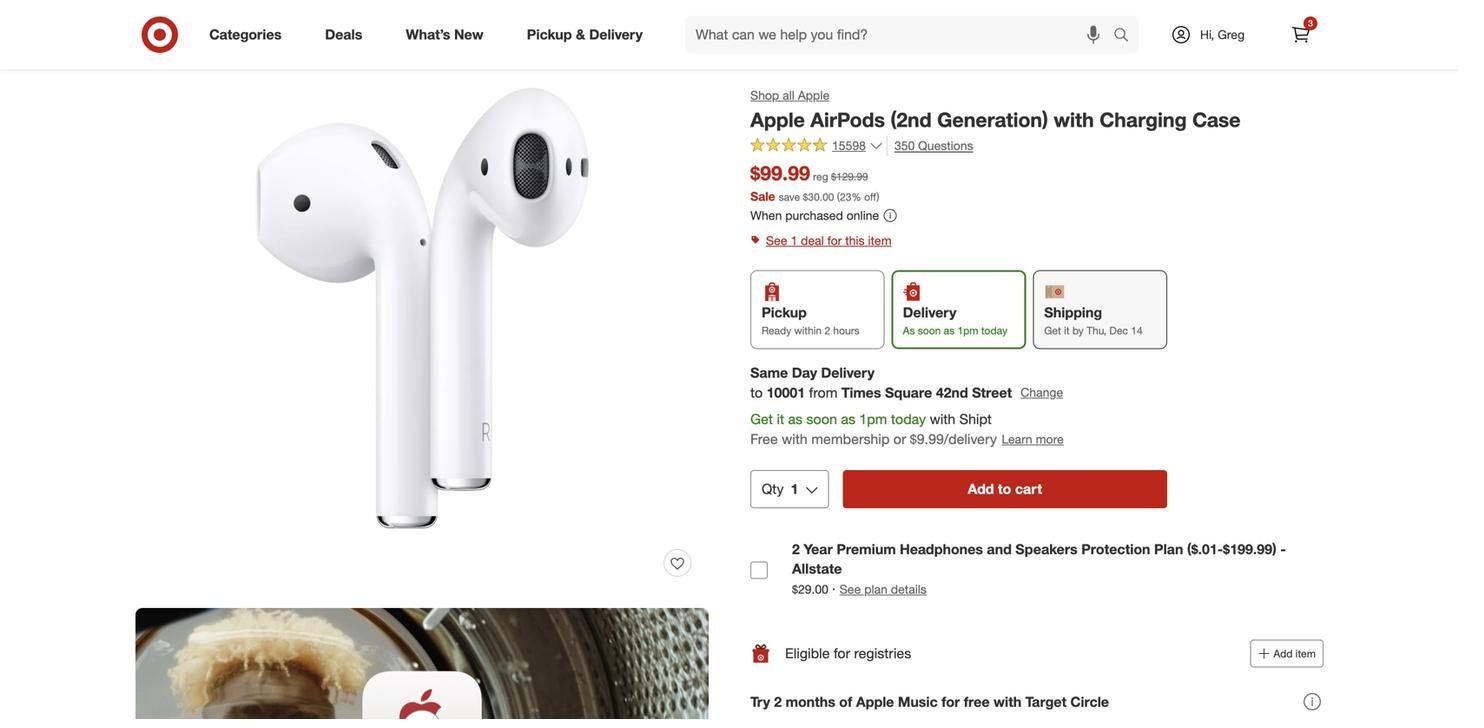 Task type: describe. For each thing, give the bounding box(es) containing it.
42nd
[[936, 385, 968, 401]]

eligible for registries
[[785, 646, 911, 663]]

case
[[1192, 108, 1241, 132]]

$9.99/delivery
[[910, 431, 997, 448]]

shipping get it by thu, dec 14
[[1044, 304, 1143, 337]]

2 vertical spatial for
[[942, 694, 960, 711]]

months
[[786, 694, 835, 711]]

as
[[903, 324, 915, 337]]

deals link
[[310, 16, 384, 54]]

hi,
[[1200, 27, 1214, 42]]

delivery as soon as 1pm today
[[903, 304, 1007, 337]]

delivery inside delivery as soon as 1pm today
[[903, 304, 956, 321]]

and
[[987, 541, 1012, 558]]

protection
[[1081, 541, 1150, 558]]

pickup & delivery
[[527, 26, 643, 43]]

2 inside pickup ready within 2 hours
[[825, 324, 830, 337]]

0 vertical spatial to
[[750, 385, 763, 401]]

when purchased online
[[750, 208, 879, 223]]

0 horizontal spatial as
[[788, 411, 803, 428]]

pickup ready within 2 hours
[[762, 304, 860, 337]]

all
[[783, 88, 794, 103]]

$
[[803, 191, 808, 204]]

street
[[972, 385, 1012, 401]]

pickup & delivery link
[[512, 16, 664, 54]]

image gallery element
[[135, 22, 709, 720]]

1pm inside delivery as soon as 1pm today
[[957, 324, 978, 337]]

1 for see
[[791, 233, 798, 248]]

(2nd
[[891, 108, 932, 132]]

soon inside delivery as soon as 1pm today
[[918, 324, 941, 337]]

change button
[[1020, 383, 1064, 403]]

as inside delivery as soon as 1pm today
[[944, 324, 955, 337]]

see 1 deal for this item
[[766, 233, 892, 248]]

add for add item
[[1273, 648, 1293, 661]]

today inside "get it as soon as 1pm today with shipt free with membership or $9.99/delivery learn more"
[[891, 411, 926, 428]]

0 vertical spatial for
[[827, 233, 842, 248]]

with inside the shop all apple apple airpods (2nd generation) with charging case
[[1054, 108, 1094, 132]]

$199.99)
[[1223, 541, 1277, 558]]

plan
[[1154, 541, 1183, 558]]

this
[[845, 233, 865, 248]]

shipping
[[1044, 304, 1102, 321]]

it inside the 'shipping get it by thu, dec 14'
[[1064, 324, 1070, 337]]

1 horizontal spatial as
[[841, 411, 855, 428]]

online
[[847, 208, 879, 223]]

to 10001
[[750, 385, 805, 401]]

350
[[894, 138, 915, 153]]

(
[[837, 191, 840, 204]]

dec
[[1109, 324, 1128, 337]]

15598
[[832, 138, 866, 153]]

delivery for same day delivery
[[821, 365, 875, 382]]

$99.99 reg $129.99 sale save $ 30.00 ( 23 % off )
[[750, 161, 879, 204]]

plan
[[864, 582, 888, 598]]

2 year premium headphones and speakers protection plan ($.01-$199.99) - allstate $29.00 · see plan details
[[792, 541, 1286, 598]]

cart
[[1015, 481, 1042, 498]]

allstate
[[792, 561, 842, 578]]

generation)
[[937, 108, 1048, 132]]

qty 1
[[762, 481, 798, 498]]

free
[[750, 431, 778, 448]]

what's
[[406, 26, 450, 43]]

try 2 months of apple music for free with target circle
[[750, 694, 1109, 711]]

add item button
[[1250, 641, 1324, 668]]

or
[[893, 431, 906, 448]]

by
[[1073, 324, 1084, 337]]

23
[[840, 191, 851, 204]]

What can we help you find? suggestions appear below search field
[[685, 16, 1118, 54]]

see 1 deal for this item link
[[750, 229, 1324, 253]]

shop all apple apple airpods (2nd generation) with charging case
[[750, 88, 1241, 132]]

1 vertical spatial for
[[834, 646, 850, 663]]

off
[[864, 191, 877, 204]]

soon inside "get it as soon as 1pm today with shipt free with membership or $9.99/delivery learn more"
[[806, 411, 837, 428]]

apple airpods (2nd generation) with charging case, 1 of 8 image
[[135, 22, 709, 595]]

15598 link
[[750, 136, 883, 157]]



Task type: locate. For each thing, give the bounding box(es) containing it.
1 vertical spatial soon
[[806, 411, 837, 428]]

1 horizontal spatial add
[[1273, 648, 1293, 661]]

day
[[792, 365, 817, 382]]

eligible
[[785, 646, 830, 663]]

2 1 from the top
[[791, 481, 798, 498]]

delivery for pickup & delivery
[[589, 26, 643, 43]]

350 questions link
[[887, 136, 973, 156]]

target
[[1025, 694, 1067, 711]]

apple right of
[[856, 694, 894, 711]]

2 horizontal spatial delivery
[[903, 304, 956, 321]]

1 horizontal spatial pickup
[[762, 304, 807, 321]]

save
[[779, 191, 800, 204]]

deal
[[801, 233, 824, 248]]

1 vertical spatial see
[[840, 582, 861, 598]]

apple right all
[[798, 88, 830, 103]]

1 1 from the top
[[791, 233, 798, 248]]

1 horizontal spatial see
[[840, 582, 861, 598]]

what's new
[[406, 26, 483, 43]]

as right "as"
[[944, 324, 955, 337]]

greg
[[1218, 27, 1245, 42]]

ready
[[762, 324, 791, 337]]

1 horizontal spatial soon
[[918, 324, 941, 337]]

square
[[885, 385, 932, 401]]

same
[[750, 365, 788, 382]]

($.01-
[[1187, 541, 1223, 558]]

0 vertical spatial add
[[968, 481, 994, 498]]

0 horizontal spatial it
[[777, 411, 784, 428]]

as up membership
[[841, 411, 855, 428]]

premium
[[837, 541, 896, 558]]

change
[[1021, 385, 1063, 401]]

1 vertical spatial add
[[1273, 648, 1293, 661]]

new
[[454, 26, 483, 43]]

when
[[750, 208, 782, 223]]

0 vertical spatial it
[[1064, 324, 1070, 337]]

1 horizontal spatial item
[[1296, 648, 1316, 661]]

sale
[[750, 189, 775, 204]]

pickup
[[527, 26, 572, 43], [762, 304, 807, 321]]

10001
[[767, 385, 805, 401]]

pickup inside pickup ready within 2 hours
[[762, 304, 807, 321]]

pickup for &
[[527, 26, 572, 43]]

shop
[[750, 88, 779, 103]]

details
[[891, 582, 927, 598]]

today up street
[[981, 324, 1007, 337]]

1 vertical spatial 1pm
[[859, 411, 887, 428]]

for right "eligible"
[[834, 646, 850, 663]]

2 vertical spatial apple
[[856, 694, 894, 711]]

more
[[1036, 432, 1064, 447]]

hi, greg
[[1200, 27, 1245, 42]]

reg
[[813, 170, 828, 183]]

0 vertical spatial see
[[766, 233, 787, 248]]

same day delivery
[[750, 365, 875, 382]]

music
[[898, 694, 938, 711]]

2 vertical spatial delivery
[[821, 365, 875, 382]]

0 horizontal spatial see
[[766, 233, 787, 248]]

headphones
[[900, 541, 983, 558]]

year
[[804, 541, 833, 558]]

apple
[[798, 88, 830, 103], [750, 108, 805, 132], [856, 694, 894, 711]]

1 horizontal spatial 1pm
[[957, 324, 978, 337]]

delivery inside pickup & delivery link
[[589, 26, 643, 43]]

get up free
[[750, 411, 773, 428]]

2 horizontal spatial 2
[[825, 324, 830, 337]]

see down when
[[766, 233, 787, 248]]

)
[[877, 191, 879, 204]]

search
[[1106, 28, 1147, 45]]

what's new link
[[391, 16, 505, 54]]

1 horizontal spatial get
[[1044, 324, 1061, 337]]

delivery up times
[[821, 365, 875, 382]]

shipt
[[959, 411, 992, 428]]

categories link
[[195, 16, 303, 54]]

of
[[839, 694, 852, 711]]

thu,
[[1087, 324, 1107, 337]]

0 horizontal spatial to
[[750, 385, 763, 401]]

1 vertical spatial it
[[777, 411, 784, 428]]

30.00
[[808, 191, 834, 204]]

1 horizontal spatial to
[[998, 481, 1011, 498]]

1 right qty
[[791, 481, 798, 498]]

apple down all
[[750, 108, 805, 132]]

0 vertical spatial 1
[[791, 233, 798, 248]]

from times square 42nd street
[[809, 385, 1012, 401]]

0 horizontal spatial 1pm
[[859, 411, 887, 428]]

1
[[791, 233, 798, 248], [791, 481, 798, 498]]

learn more button
[[1001, 430, 1065, 450]]

0 horizontal spatial 2
[[774, 694, 782, 711]]

to left cart
[[998, 481, 1011, 498]]

circle
[[1070, 694, 1109, 711]]

1 vertical spatial get
[[750, 411, 773, 428]]

$99.99
[[750, 161, 810, 186]]

today up or
[[891, 411, 926, 428]]

1 vertical spatial delivery
[[903, 304, 956, 321]]

3 link
[[1282, 16, 1320, 54]]

2 horizontal spatial as
[[944, 324, 955, 337]]

times
[[841, 385, 881, 401]]

to down the same
[[750, 385, 763, 401]]

$29.00
[[792, 582, 828, 598]]

3
[[1308, 18, 1313, 29]]

add to cart button
[[843, 471, 1167, 509]]

0 horizontal spatial add
[[968, 481, 994, 498]]

search button
[[1106, 16, 1147, 57]]

1 left deal
[[791, 233, 798, 248]]

add to cart
[[968, 481, 1042, 498]]

1 vertical spatial item
[[1296, 648, 1316, 661]]

1 vertical spatial apple
[[750, 108, 805, 132]]

pickup left &
[[527, 26, 572, 43]]

for left 'this'
[[827, 233, 842, 248]]

soon right "as"
[[918, 324, 941, 337]]

1 vertical spatial 1
[[791, 481, 798, 498]]

item inside add item button
[[1296, 648, 1316, 661]]

today inside delivery as soon as 1pm today
[[981, 324, 1007, 337]]

1pm
[[957, 324, 978, 337], [859, 411, 887, 428]]

item
[[868, 233, 892, 248], [1296, 648, 1316, 661]]

charging
[[1100, 108, 1187, 132]]

get
[[1044, 324, 1061, 337], [750, 411, 773, 428]]

free
[[964, 694, 990, 711]]

airpods
[[810, 108, 885, 132]]

0 horizontal spatial item
[[868, 233, 892, 248]]

delivery right &
[[589, 26, 643, 43]]

2 right try
[[774, 694, 782, 711]]

for left free
[[942, 694, 960, 711]]

0 vertical spatial 1pm
[[957, 324, 978, 337]]

hours
[[833, 324, 860, 337]]

add
[[968, 481, 994, 498], [1273, 648, 1293, 661]]

-
[[1280, 541, 1286, 558]]

to
[[750, 385, 763, 401], [998, 481, 1011, 498]]

0 horizontal spatial soon
[[806, 411, 837, 428]]

from
[[809, 385, 838, 401]]

add for add to cart
[[968, 481, 994, 498]]

1 for qty
[[791, 481, 798, 498]]

to inside "add to cart" button
[[998, 481, 1011, 498]]

2 left hours
[[825, 324, 830, 337]]

item inside see 1 deal for this item link
[[868, 233, 892, 248]]

350 questions
[[894, 138, 973, 153]]

1 horizontal spatial today
[[981, 324, 1007, 337]]

0 vertical spatial item
[[868, 233, 892, 248]]

2 left year
[[792, 541, 800, 558]]

·
[[832, 581, 836, 598]]

1 vertical spatial to
[[998, 481, 1011, 498]]

1 horizontal spatial delivery
[[821, 365, 875, 382]]

it
[[1064, 324, 1070, 337], [777, 411, 784, 428]]

0 horizontal spatial pickup
[[527, 26, 572, 43]]

1 vertical spatial today
[[891, 411, 926, 428]]

questions
[[918, 138, 973, 153]]

get inside the 'shipping get it by thu, dec 14'
[[1044, 324, 1061, 337]]

0 vertical spatial get
[[1044, 324, 1061, 337]]

within
[[794, 324, 822, 337]]

0 vertical spatial 2
[[825, 324, 830, 337]]

soon down from
[[806, 411, 837, 428]]

1pm down times
[[859, 411, 887, 428]]

0 horizontal spatial delivery
[[589, 26, 643, 43]]

delivery
[[589, 26, 643, 43], [903, 304, 956, 321], [821, 365, 875, 382]]

pickup up ready
[[762, 304, 807, 321]]

$129.99
[[831, 170, 868, 183]]

it left by
[[1064, 324, 1070, 337]]

learn
[[1002, 432, 1032, 447]]

it up free
[[777, 411, 784, 428]]

0 horizontal spatial today
[[891, 411, 926, 428]]

0 vertical spatial soon
[[918, 324, 941, 337]]

see inside 2 year premium headphones and speakers protection plan ($.01-$199.99) - allstate $29.00 · see plan details
[[840, 582, 861, 598]]

add item
[[1273, 648, 1316, 661]]

1pm right "as"
[[957, 324, 978, 337]]

0 vertical spatial apple
[[798, 88, 830, 103]]

&
[[576, 26, 585, 43]]

get left by
[[1044, 324, 1061, 337]]

get inside "get it as soon as 1pm today with shipt free with membership or $9.99/delivery learn more"
[[750, 411, 773, 428]]

2
[[825, 324, 830, 337], [792, 541, 800, 558], [774, 694, 782, 711]]

0 vertical spatial pickup
[[527, 26, 572, 43]]

1 vertical spatial pickup
[[762, 304, 807, 321]]

as down 10001
[[788, 411, 803, 428]]

see right '·'
[[840, 582, 861, 598]]

delivery up "as"
[[903, 304, 956, 321]]

2 inside 2 year premium headphones and speakers protection plan ($.01-$199.99) - allstate $29.00 · see plan details
[[792, 541, 800, 558]]

0 horizontal spatial get
[[750, 411, 773, 428]]

2 vertical spatial 2
[[774, 694, 782, 711]]

None checkbox
[[750, 563, 768, 580]]

0 vertical spatial today
[[981, 324, 1007, 337]]

1 horizontal spatial 2
[[792, 541, 800, 558]]

0 vertical spatial delivery
[[589, 26, 643, 43]]

pickup for ready
[[762, 304, 807, 321]]

see plan details button
[[840, 581, 927, 599]]

1 horizontal spatial it
[[1064, 324, 1070, 337]]

it inside "get it as soon as 1pm today with shipt free with membership or $9.99/delivery learn more"
[[777, 411, 784, 428]]

1 vertical spatial 2
[[792, 541, 800, 558]]

1pm inside "get it as soon as 1pm today with shipt free with membership or $9.99/delivery learn more"
[[859, 411, 887, 428]]

registries
[[854, 646, 911, 663]]



Task type: vqa. For each thing, say whether or not it's contained in the screenshot.
fourth report from the bottom of the page
no



